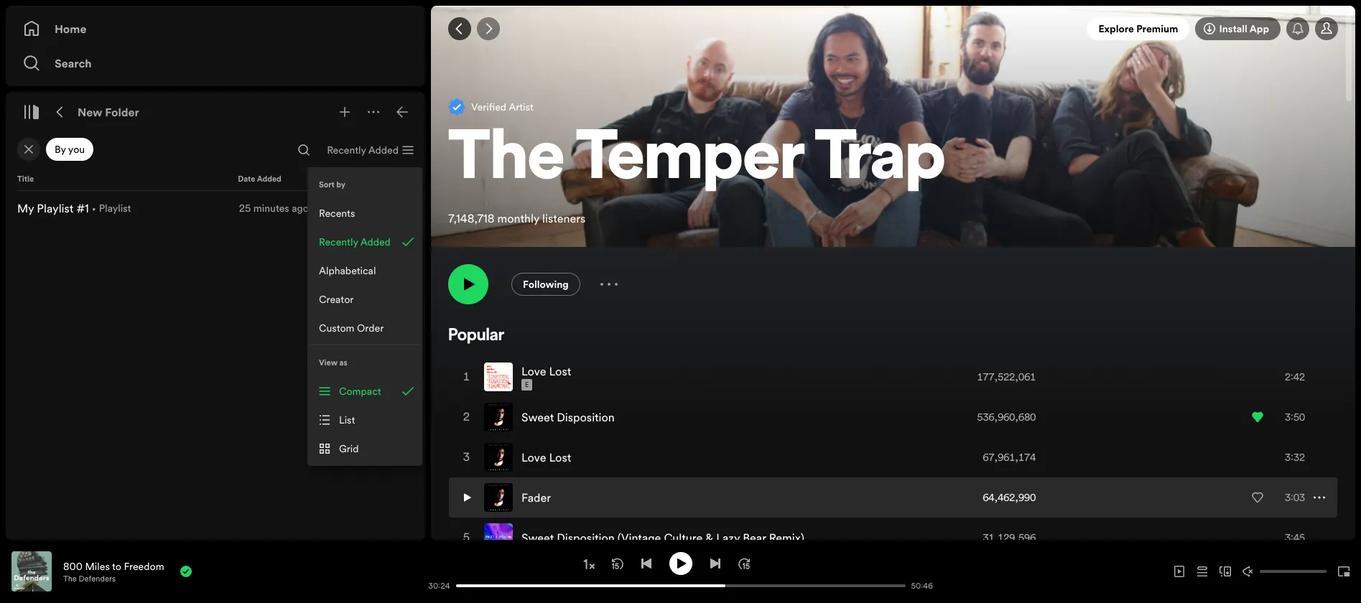 Task type: vqa. For each thing, say whether or not it's contained in the screenshot.
York
no



Task type: describe. For each thing, give the bounding box(es) containing it.
3:45 cell
[[1252, 519, 1325, 557]]

sweet disposition
[[521, 409, 615, 425]]

by you
[[55, 142, 85, 157]]

by
[[55, 142, 66, 157]]

title
[[17, 174, 34, 185]]

custom order
[[319, 321, 384, 335]]

explore
[[1098, 22, 1134, 36]]

e
[[525, 381, 529, 389]]

fader cell
[[484, 478, 557, 517]]

30:24
[[428, 581, 450, 591]]

sweet disposition cell
[[484, 398, 620, 437]]

skip back 15 seconds image
[[612, 558, 623, 569]]

view as menu
[[307, 345, 422, 466]]

new folder button
[[75, 101, 142, 124]]

love for love lost
[[521, 450, 546, 465]]

previous image
[[640, 558, 652, 569]]

as
[[339, 357, 347, 368]]

order
[[357, 321, 384, 335]]

recently added for recently added, compact view field
[[327, 143, 399, 157]]

folder
[[105, 104, 139, 120]]

view as
[[319, 357, 347, 368]]

1 horizontal spatial the
[[448, 127, 565, 196]]

new
[[78, 104, 102, 120]]

defenders
[[79, 574, 116, 584]]

now playing view image
[[34, 558, 45, 570]]

7,148,718
[[448, 210, 495, 226]]

•
[[92, 201, 96, 215]]

compact
[[339, 384, 381, 399]]

love for love lost e
[[521, 363, 546, 379]]

monthly
[[497, 210, 539, 226]]

new folder
[[78, 104, 139, 120]]

install app
[[1219, 22, 1269, 36]]

lost for love lost e
[[549, 363, 571, 379]]

custom
[[319, 321, 354, 335]]

premium
[[1136, 22, 1178, 36]]

3:03
[[1285, 491, 1305, 505]]

date added
[[238, 174, 281, 185]]

fader link
[[521, 490, 551, 506]]

top bar and user menu element
[[431, 6, 1355, 52]]

following
[[523, 277, 569, 292]]

recently for recently added 'button'
[[319, 235, 358, 249]]

culture
[[664, 530, 703, 546]]

added for recently added 'button'
[[360, 235, 391, 249]]

skip forward 15 seconds image
[[738, 558, 749, 569]]

list
[[339, 413, 355, 427]]

recents button
[[310, 199, 419, 228]]

sweet disposition (vintage culture & lazy bear remix)
[[521, 530, 804, 546]]

verified artist
[[471, 100, 533, 114]]

main element
[[6, 6, 425, 540]]

&
[[705, 530, 713, 546]]

connect to a device image
[[1220, 566, 1231, 577]]

sweet disposition (vintage culture & lazy bear remix) cell
[[484, 519, 810, 557]]

64,462,990
[[983, 491, 1036, 505]]

compact button
[[310, 377, 419, 406]]

recents
[[319, 206, 355, 220]]

1 love lost link from the top
[[521, 363, 571, 379]]

Recently Added, Compact view field
[[315, 139, 422, 162]]

sort
[[319, 179, 334, 190]]

temper
[[576, 127, 803, 196]]

next image
[[709, 558, 721, 569]]

search
[[55, 55, 92, 71]]

verified
[[471, 100, 506, 114]]

play fader by the temper trap image
[[461, 489, 473, 506]]

sweet disposition link
[[521, 409, 615, 425]]

freedom
[[124, 559, 164, 574]]

explore premium
[[1098, 22, 1178, 36]]

home link
[[23, 14, 408, 43]]

800 miles to freedom link
[[63, 559, 164, 574]]

lost for love lost
[[549, 450, 571, 465]]

creator
[[319, 292, 354, 307]]

search link
[[23, 49, 408, 78]]

date
[[238, 174, 255, 185]]

play image
[[675, 558, 686, 569]]

alphabetical button
[[310, 256, 419, 285]]

177,522,061
[[977, 370, 1036, 384]]

disposition for sweet disposition
[[557, 409, 615, 425]]

• playlist
[[92, 201, 131, 215]]

playlist
[[99, 201, 131, 215]]

sort by menu
[[307, 167, 422, 345]]

love lost e
[[521, 363, 571, 389]]



Task type: locate. For each thing, give the bounding box(es) containing it.
recently
[[327, 143, 366, 157], [319, 235, 358, 249]]

sweet for sweet disposition (vintage culture & lazy bear remix)
[[521, 530, 554, 546]]

the left defenders at the left bottom
[[63, 574, 77, 584]]

(vintage
[[618, 530, 661, 546]]

1 vertical spatial love lost cell
[[484, 438, 577, 477]]

1 vertical spatial recently
[[319, 235, 358, 249]]

grid button
[[310, 435, 419, 463]]

love up e
[[521, 363, 546, 379]]

1 vertical spatial added
[[257, 174, 281, 185]]

added
[[368, 143, 399, 157], [257, 174, 281, 185], [360, 235, 391, 249]]

by
[[336, 179, 345, 190]]

recently inside 'button'
[[319, 235, 358, 249]]

sort by
[[319, 179, 345, 190]]

love lost
[[521, 450, 571, 465]]

31,129,596
[[983, 531, 1036, 545]]

explicit element
[[521, 379, 532, 391]]

0 vertical spatial recently added
[[327, 143, 399, 157]]

love lost cell up fader link
[[484, 438, 577, 477]]

go forward image
[[483, 23, 494, 34]]

added for recently added, compact view field
[[368, 143, 399, 157]]

app
[[1250, 22, 1269, 36]]

love lost cell up sweet disposition cell
[[484, 358, 577, 396]]

love lost cell for 67,961,174
[[484, 438, 577, 477]]

install
[[1219, 22, 1247, 36]]

trap
[[815, 127, 945, 196]]

love lost link
[[521, 363, 571, 379], [521, 450, 571, 465]]

lazy
[[716, 530, 740, 546]]

added right date
[[257, 174, 281, 185]]

lost
[[549, 363, 571, 379], [549, 450, 571, 465]]

recently added up the alphabetical
[[319, 235, 391, 249]]

listeners
[[542, 210, 586, 226]]

None search field
[[292, 139, 315, 162]]

By you checkbox
[[46, 138, 93, 161]]

2:42
[[1285, 370, 1305, 384]]

fader row
[[449, 478, 1337, 518]]

now playing: 800 miles to freedom by the defenders footer
[[11, 552, 411, 592]]

disposition for sweet disposition (vintage culture & lazy bear remix)
[[557, 530, 615, 546]]

bear
[[743, 530, 766, 546]]

recently inside field
[[327, 143, 366, 157]]

following button
[[511, 273, 580, 296]]

the defenders link
[[63, 574, 116, 584]]

the inside 800 miles to freedom the defenders
[[63, 574, 77, 584]]

remix)
[[769, 530, 804, 546]]

0 vertical spatial love lost link
[[521, 363, 571, 379]]

0 vertical spatial love lost cell
[[484, 358, 577, 396]]

1 vertical spatial lost
[[549, 450, 571, 465]]

1 sweet from the top
[[521, 409, 554, 425]]

1 love from the top
[[521, 363, 546, 379]]

0 vertical spatial recently
[[327, 143, 366, 157]]

disposition
[[557, 409, 615, 425], [557, 530, 615, 546]]

the
[[448, 127, 565, 196], [63, 574, 77, 584]]

change speed image
[[581, 557, 596, 572]]

recently added inside 'button'
[[319, 235, 391, 249]]

creator button
[[310, 285, 419, 314]]

recently added for recently added 'button'
[[319, 235, 391, 249]]

67,961,174
[[983, 450, 1036, 465]]

536,960,680
[[977, 410, 1036, 424]]

7,148,718 monthly listeners
[[448, 210, 586, 226]]

love lost cell for 177,522,061
[[484, 358, 577, 396]]

miles
[[85, 559, 110, 574]]

0 vertical spatial added
[[368, 143, 399, 157]]

fader
[[521, 490, 551, 506]]

1 vertical spatial love lost link
[[521, 450, 571, 465]]

sweet for sweet disposition
[[521, 409, 554, 425]]

recently added inside field
[[327, 143, 399, 157]]

1 vertical spatial the
[[63, 574, 77, 584]]

custom order button
[[310, 314, 419, 343]]

what's new image
[[1292, 23, 1304, 34]]

group containing •
[[11, 197, 419, 220]]

added inside field
[[368, 143, 399, 157]]

love
[[521, 363, 546, 379], [521, 450, 546, 465]]

3:50 cell
[[1252, 398, 1325, 437]]

2 lost from the top
[[549, 450, 571, 465]]

2 love lost cell from the top
[[484, 438, 577, 477]]

1 vertical spatial recently added
[[319, 235, 391, 249]]

recently for recently added, compact view field
[[327, 143, 366, 157]]

none search field inside main element
[[292, 139, 315, 162]]

love lost link up e
[[521, 363, 571, 379]]

home
[[55, 21, 87, 37]]

lost down 'sweet disposition' at the bottom left of the page
[[549, 450, 571, 465]]

artist
[[509, 100, 533, 114]]

the temper trap
[[448, 127, 945, 196]]

0 vertical spatial disposition
[[557, 409, 615, 425]]

sweet disposition (vintage culture & lazy bear remix) link
[[521, 530, 804, 546]]

2:42 cell
[[1252, 358, 1325, 396]]

grid
[[339, 442, 359, 456]]

0 vertical spatial sweet
[[521, 409, 554, 425]]

list button
[[310, 406, 419, 435]]

3:50
[[1285, 410, 1305, 424]]

added inside 'button'
[[360, 235, 391, 249]]

popular
[[448, 328, 504, 345]]

sweet down e
[[521, 409, 554, 425]]

3:45
[[1285, 531, 1305, 545]]

search in your library image
[[298, 144, 310, 156]]

disposition up change speed icon
[[557, 530, 615, 546]]

1 disposition from the top
[[557, 409, 615, 425]]

recently added
[[327, 143, 399, 157], [319, 235, 391, 249]]

800
[[63, 559, 83, 574]]

disposition up "love lost"
[[557, 409, 615, 425]]

go back image
[[454, 23, 465, 34]]

the down verified artist
[[448, 127, 565, 196]]

lost right explicit element
[[549, 363, 571, 379]]

clear filters image
[[23, 144, 34, 155]]

added down recents button on the left of the page
[[360, 235, 391, 249]]

1 vertical spatial love
[[521, 450, 546, 465]]

2 sweet from the top
[[521, 530, 554, 546]]

2 love lost link from the top
[[521, 450, 571, 465]]

1 love lost cell from the top
[[484, 358, 577, 396]]

recently up by
[[327, 143, 366, 157]]

love up fader link
[[521, 450, 546, 465]]

0 vertical spatial the
[[448, 127, 565, 196]]

2 love from the top
[[521, 450, 546, 465]]

install app link
[[1195, 17, 1281, 40]]

view
[[319, 357, 338, 368]]

alphabetical
[[319, 264, 376, 278]]

to
[[112, 559, 121, 574]]

1 vertical spatial disposition
[[557, 530, 615, 546]]

1 lost from the top
[[549, 363, 571, 379]]

3:03 cell
[[1252, 478, 1325, 517]]

group inside main element
[[11, 197, 419, 220]]

0 vertical spatial lost
[[549, 363, 571, 379]]

sweet
[[521, 409, 554, 425], [521, 530, 554, 546]]

love lost link down sweet disposition cell
[[521, 450, 571, 465]]

explore premium button
[[1087, 17, 1190, 40]]

3:32
[[1285, 450, 1305, 465]]

recently added button
[[310, 228, 419, 256]]

sweet down fader link
[[521, 530, 554, 546]]

player controls element
[[275, 552, 940, 591]]

800 miles to freedom the defenders
[[63, 559, 164, 584]]

1 vertical spatial sweet
[[521, 530, 554, 546]]

2 disposition from the top
[[557, 530, 615, 546]]

group
[[11, 197, 419, 220]]

0 vertical spatial love
[[521, 363, 546, 379]]

2 vertical spatial added
[[360, 235, 391, 249]]

you
[[68, 142, 85, 157]]

volume off image
[[1243, 566, 1254, 577]]

love lost cell
[[484, 358, 577, 396], [484, 438, 577, 477]]

lost inside love lost e
[[549, 363, 571, 379]]

0 horizontal spatial the
[[63, 574, 77, 584]]

love inside love lost e
[[521, 363, 546, 379]]

50:46
[[911, 581, 933, 591]]

recently down recents
[[319, 235, 358, 249]]

recently added up by
[[327, 143, 399, 157]]

added up recents button on the left of the page
[[368, 143, 399, 157]]



